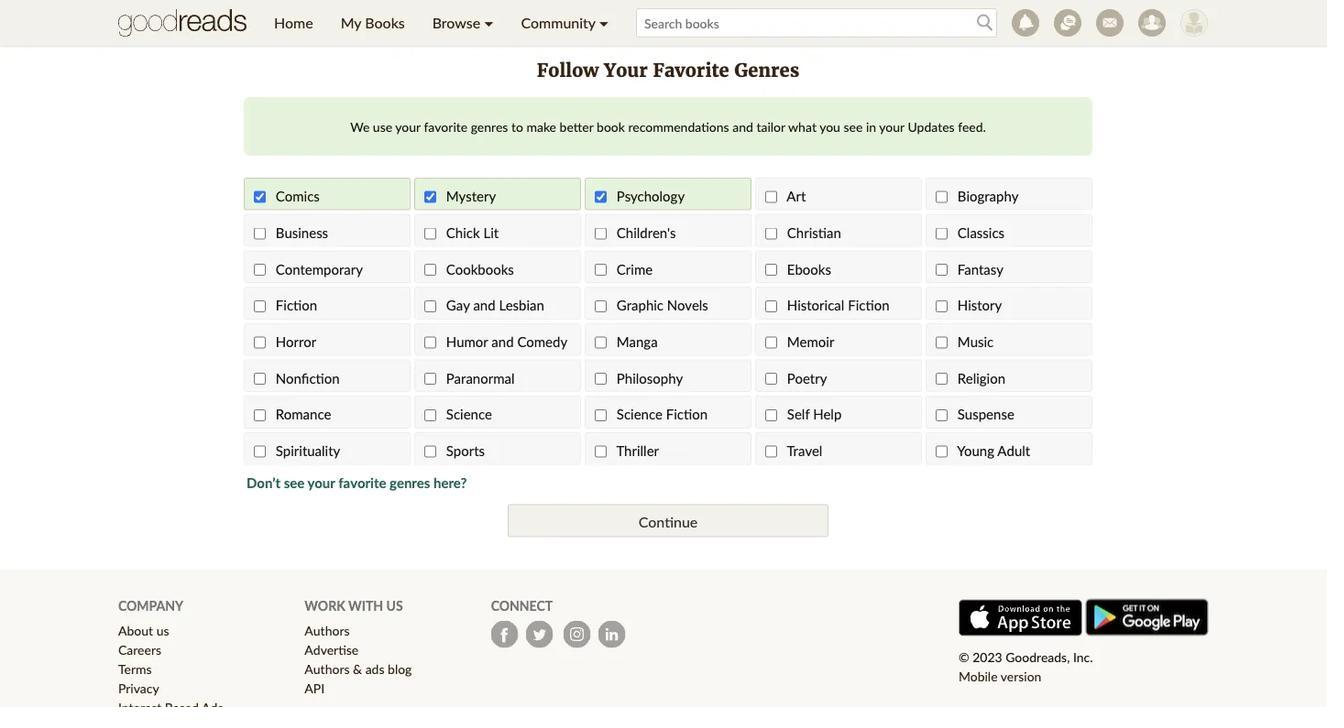 Task type: describe. For each thing, give the bounding box(es) containing it.
self
[[788, 406, 810, 423]]

nonfiction
[[272, 370, 340, 387]]

book
[[597, 119, 625, 134]]

don't see your favorite genres here?
[[247, 475, 467, 491]]

&
[[353, 662, 362, 677]]

careers
[[118, 643, 161, 658]]

follow
[[537, 59, 599, 82]]

browse ▾ button
[[419, 0, 508, 46]]

mystery
[[443, 188, 496, 204]]

humor
[[446, 334, 488, 350]]

philosophy
[[613, 370, 683, 387]]

to
[[512, 119, 523, 134]]

music
[[955, 334, 994, 350]]

paranormal
[[443, 370, 515, 387]]

psychology
[[613, 188, 685, 204]]

help
[[814, 406, 842, 423]]

advertise
[[305, 643, 359, 658]]

suspense
[[955, 406, 1015, 423]]

horror
[[272, 334, 316, 350]]

privacy
[[118, 681, 159, 697]]

science fiction
[[613, 406, 708, 423]]

manga
[[613, 334, 658, 350]]

fiction for historical fiction
[[848, 297, 890, 314]]

humor and comedy
[[443, 334, 568, 350]]

advertise link
[[305, 643, 359, 658]]

graphic
[[617, 297, 664, 314]]

work with us authors advertise authors & ads blog api
[[305, 599, 412, 697]]

connect
[[491, 599, 553, 615]]

blog
[[388, 662, 412, 677]]

mobile
[[959, 670, 998, 685]]

graphic novels
[[613, 297, 709, 314]]

genres for here?
[[390, 475, 430, 491]]

christian
[[784, 224, 842, 241]]

my group discussions image
[[1055, 9, 1082, 37]]

ads
[[366, 662, 385, 677]]

download app for ios image
[[959, 600, 1083, 637]]

gay and lesbian
[[443, 297, 545, 314]]

home
[[274, 14, 313, 32]]

adult
[[998, 443, 1031, 459]]

your
[[604, 59, 648, 82]]

historical fiction
[[784, 297, 890, 314]]

sports
[[443, 443, 485, 459]]

menu containing home
[[260, 0, 623, 46]]

spirituality
[[272, 443, 341, 459]]

your for don't see your favorite genres here?
[[308, 475, 335, 491]]

tailor
[[757, 119, 786, 134]]

©
[[959, 650, 970, 666]]

science for science
[[443, 406, 492, 423]]

historical
[[788, 297, 845, 314]]

favorite for use
[[424, 119, 468, 134]]

0 vertical spatial and
[[733, 119, 754, 134]]

young adult
[[955, 443, 1031, 459]]

my books link
[[327, 0, 419, 46]]

here?
[[434, 475, 467, 491]]

recommendations
[[629, 119, 730, 134]]

Search books text field
[[636, 8, 998, 38]]

Search for books to add to your shelves search field
[[636, 8, 998, 38]]

better
[[560, 119, 594, 134]]

classics
[[955, 224, 1005, 241]]

we use your favorite genres to make better book recommendations and tailor what you see in your updates feed.
[[350, 119, 987, 134]]

in
[[866, 119, 877, 134]]

bob builder image
[[1181, 9, 1209, 37]]

travel
[[784, 443, 823, 459]]

© 2023 goodreads, inc. mobile version
[[959, 650, 1094, 685]]

and for comedy
[[492, 334, 514, 350]]

don't see your favorite genres here? link
[[247, 475, 467, 491]]

goodreads on linkedin image
[[599, 621, 626, 649]]

▾ for browse ▾
[[484, 14, 494, 32]]

friend requests image
[[1139, 9, 1166, 37]]

business
[[272, 224, 328, 241]]

us inside about us careers terms privacy
[[156, 623, 169, 639]]

browse ▾
[[433, 14, 494, 32]]

don't
[[247, 475, 281, 491]]

us inside 'work with us authors advertise authors & ads blog api'
[[387, 599, 403, 615]]

we
[[350, 119, 370, 134]]

contemporary
[[272, 261, 363, 277]]

fiction for science fiction
[[666, 406, 708, 423]]

0 horizontal spatial fiction
[[272, 297, 317, 314]]

books
[[365, 14, 405, 32]]

thriller
[[613, 443, 659, 459]]

inc.
[[1074, 650, 1094, 666]]



Task type: locate. For each thing, give the bounding box(es) containing it.
young
[[958, 443, 995, 459]]

▾ inside popup button
[[484, 14, 494, 32]]

biography
[[955, 188, 1019, 204]]

fiction down philosophy
[[666, 406, 708, 423]]

authors up advertise in the bottom left of the page
[[305, 623, 350, 639]]

us
[[387, 599, 403, 615], [156, 623, 169, 639]]

None submit
[[508, 505, 829, 538]]

0 horizontal spatial see
[[284, 475, 305, 491]]

children's
[[613, 224, 676, 241]]

1 horizontal spatial your
[[396, 119, 421, 134]]

▾ right community on the left
[[600, 14, 609, 32]]

feed.
[[958, 119, 987, 134]]

inbox image
[[1097, 9, 1124, 37]]

comedy
[[518, 334, 568, 350]]

genres left to
[[471, 119, 508, 134]]

careers link
[[118, 643, 161, 658]]

api link
[[305, 681, 325, 697]]

work
[[305, 599, 345, 615]]

privacy link
[[118, 681, 159, 697]]

1 horizontal spatial see
[[844, 119, 863, 134]]

1 horizontal spatial fiction
[[666, 406, 708, 423]]

goodreads on facebook image
[[491, 621, 519, 649]]

us right about
[[156, 623, 169, 639]]

download app for android image
[[1086, 599, 1210, 637]]

0 horizontal spatial favorite
[[339, 475, 386, 491]]

2023
[[973, 650, 1003, 666]]

history
[[955, 297, 1003, 314]]

fiction right historical
[[848, 297, 890, 314]]

1 horizontal spatial genres
[[471, 119, 508, 134]]

lit
[[484, 224, 499, 241]]

and for lesbian
[[474, 297, 496, 314]]

2 science from the left
[[617, 406, 663, 423]]

1 vertical spatial favorite
[[339, 475, 386, 491]]

0 horizontal spatial us
[[156, 623, 169, 639]]

menu
[[260, 0, 623, 46]]

cookbooks
[[443, 261, 514, 277]]

crime
[[613, 261, 653, 277]]

0 vertical spatial genres
[[471, 119, 508, 134]]

community ▾
[[521, 14, 609, 32]]

genres for to
[[471, 119, 508, 134]]

ebooks
[[784, 261, 832, 277]]

authors link
[[305, 623, 350, 639]]

terms link
[[118, 662, 152, 677]]

us right with
[[387, 599, 403, 615]]

science up sports
[[443, 406, 492, 423]]

science
[[443, 406, 492, 423], [617, 406, 663, 423]]

None checkbox
[[254, 191, 266, 203], [425, 191, 436, 203], [595, 191, 607, 203], [766, 191, 778, 203], [254, 228, 266, 240], [595, 228, 607, 240], [936, 228, 948, 240], [425, 264, 436, 276], [595, 264, 607, 276], [766, 264, 778, 276], [425, 301, 436, 313], [936, 301, 948, 313], [425, 337, 436, 349], [595, 337, 607, 349], [766, 337, 778, 349], [254, 373, 266, 385], [766, 373, 778, 385], [254, 410, 266, 422], [425, 410, 436, 422], [595, 410, 607, 422], [766, 410, 778, 422], [936, 410, 948, 422], [595, 446, 607, 458], [766, 446, 778, 458], [254, 191, 266, 203], [425, 191, 436, 203], [595, 191, 607, 203], [766, 191, 778, 203], [254, 228, 266, 240], [595, 228, 607, 240], [936, 228, 948, 240], [425, 264, 436, 276], [595, 264, 607, 276], [766, 264, 778, 276], [425, 301, 436, 313], [936, 301, 948, 313], [425, 337, 436, 349], [595, 337, 607, 349], [766, 337, 778, 349], [254, 373, 266, 385], [766, 373, 778, 385], [254, 410, 266, 422], [425, 410, 436, 422], [595, 410, 607, 422], [766, 410, 778, 422], [936, 410, 948, 422], [595, 446, 607, 458], [766, 446, 778, 458]]

and right gay
[[474, 297, 496, 314]]

1 horizontal spatial ▾
[[600, 14, 609, 32]]

0 horizontal spatial genres
[[390, 475, 430, 491]]

1 vertical spatial us
[[156, 623, 169, 639]]

1 horizontal spatial us
[[387, 599, 403, 615]]

▾ for community ▾
[[600, 14, 609, 32]]

use
[[373, 119, 393, 134]]

community ▾ button
[[508, 0, 623, 46]]

chick
[[446, 224, 480, 241]]

goodreads on instagram image
[[564, 621, 591, 649]]

poetry
[[784, 370, 827, 387]]

my books
[[341, 14, 405, 32]]

follow your favorite genres
[[537, 59, 800, 82]]

browse
[[433, 14, 481, 32]]

and
[[733, 119, 754, 134], [474, 297, 496, 314], [492, 334, 514, 350]]

▾ inside 'popup button'
[[600, 14, 609, 32]]

you
[[820, 119, 841, 134]]

version
[[1001, 670, 1042, 685]]

your right use
[[396, 119, 421, 134]]

make
[[527, 119, 557, 134]]

0 horizontal spatial science
[[443, 406, 492, 423]]

romance
[[272, 406, 331, 423]]

0 vertical spatial authors
[[305, 623, 350, 639]]

science up "thriller"
[[617, 406, 663, 423]]

goodreads on twitter image
[[526, 621, 554, 649]]

favorite right use
[[424, 119, 468, 134]]

your right in
[[880, 119, 905, 134]]

and left tailor on the top of page
[[733, 119, 754, 134]]

my
[[341, 14, 361, 32]]

chick lit
[[443, 224, 499, 241]]

memoir
[[784, 334, 835, 350]]

favorite for see
[[339, 475, 386, 491]]

your
[[396, 119, 421, 134], [880, 119, 905, 134], [308, 475, 335, 491]]

None checkbox
[[936, 191, 948, 203], [425, 228, 436, 240], [766, 228, 778, 240], [254, 264, 266, 276], [936, 264, 948, 276], [254, 301, 266, 313], [595, 301, 607, 313], [766, 301, 778, 313], [254, 337, 266, 349], [936, 337, 948, 349], [425, 373, 436, 385], [595, 373, 607, 385], [936, 373, 948, 385], [254, 446, 266, 458], [425, 446, 436, 458], [936, 446, 948, 458], [936, 191, 948, 203], [425, 228, 436, 240], [766, 228, 778, 240], [254, 264, 266, 276], [936, 264, 948, 276], [254, 301, 266, 313], [595, 301, 607, 313], [766, 301, 778, 313], [254, 337, 266, 349], [936, 337, 948, 349], [425, 373, 436, 385], [595, 373, 607, 385], [936, 373, 948, 385], [254, 446, 266, 458], [425, 446, 436, 458], [936, 446, 948, 458]]

0 vertical spatial us
[[387, 599, 403, 615]]

fiction
[[272, 297, 317, 314], [848, 297, 890, 314], [666, 406, 708, 423]]

company
[[118, 599, 184, 615]]

about us careers terms privacy
[[118, 623, 169, 697]]

api
[[305, 681, 325, 697]]

art
[[784, 188, 806, 204]]

updates
[[908, 119, 955, 134]]

1 vertical spatial see
[[284, 475, 305, 491]]

1 vertical spatial authors
[[305, 662, 350, 677]]

favorite
[[424, 119, 468, 134], [339, 475, 386, 491]]

genres
[[471, 119, 508, 134], [390, 475, 430, 491]]

see left in
[[844, 119, 863, 134]]

authors down advertise link
[[305, 662, 350, 677]]

fantasy
[[955, 261, 1004, 277]]

2 ▾ from the left
[[600, 14, 609, 32]]

▾
[[484, 14, 494, 32], [600, 14, 609, 32]]

0 vertical spatial see
[[844, 119, 863, 134]]

2 vertical spatial and
[[492, 334, 514, 350]]

and right humor on the top left of the page
[[492, 334, 514, 350]]

0 horizontal spatial ▾
[[484, 14, 494, 32]]

comics
[[272, 188, 320, 204]]

notifications image
[[1012, 9, 1040, 37]]

2 authors from the top
[[305, 662, 350, 677]]

genres left here?
[[390, 475, 430, 491]]

1 authors from the top
[[305, 623, 350, 639]]

0 horizontal spatial your
[[308, 475, 335, 491]]

religion
[[955, 370, 1006, 387]]

science for science fiction
[[617, 406, 663, 423]]

fiction up horror
[[272, 297, 317, 314]]

self help
[[784, 406, 842, 423]]

2 horizontal spatial fiction
[[848, 297, 890, 314]]

home link
[[260, 0, 327, 46]]

2 horizontal spatial your
[[880, 119, 905, 134]]

authors
[[305, 623, 350, 639], [305, 662, 350, 677]]

terms
[[118, 662, 152, 677]]

1 vertical spatial genres
[[390, 475, 430, 491]]

see right don't
[[284, 475, 305, 491]]

your down spirituality
[[308, 475, 335, 491]]

▾ right the browse
[[484, 14, 494, 32]]

1 ▾ from the left
[[484, 14, 494, 32]]

0 vertical spatial favorite
[[424, 119, 468, 134]]

favorite
[[653, 59, 730, 82]]

with
[[349, 599, 383, 615]]

mobile version link
[[959, 670, 1042, 685]]

1 horizontal spatial favorite
[[424, 119, 468, 134]]

1 horizontal spatial science
[[617, 406, 663, 423]]

1 vertical spatial and
[[474, 297, 496, 314]]

authors & ads blog link
[[305, 662, 412, 677]]

your for we use your favorite genres to make better book recommendations and tailor what you see in your updates feed.
[[396, 119, 421, 134]]

1 science from the left
[[443, 406, 492, 423]]

goodreads,
[[1006, 650, 1070, 666]]

lesbian
[[499, 297, 545, 314]]

favorite down spirituality
[[339, 475, 386, 491]]

about
[[118, 623, 153, 639]]

what
[[789, 119, 817, 134]]



Task type: vqa. For each thing, say whether or not it's contained in the screenshot.
Chick
yes



